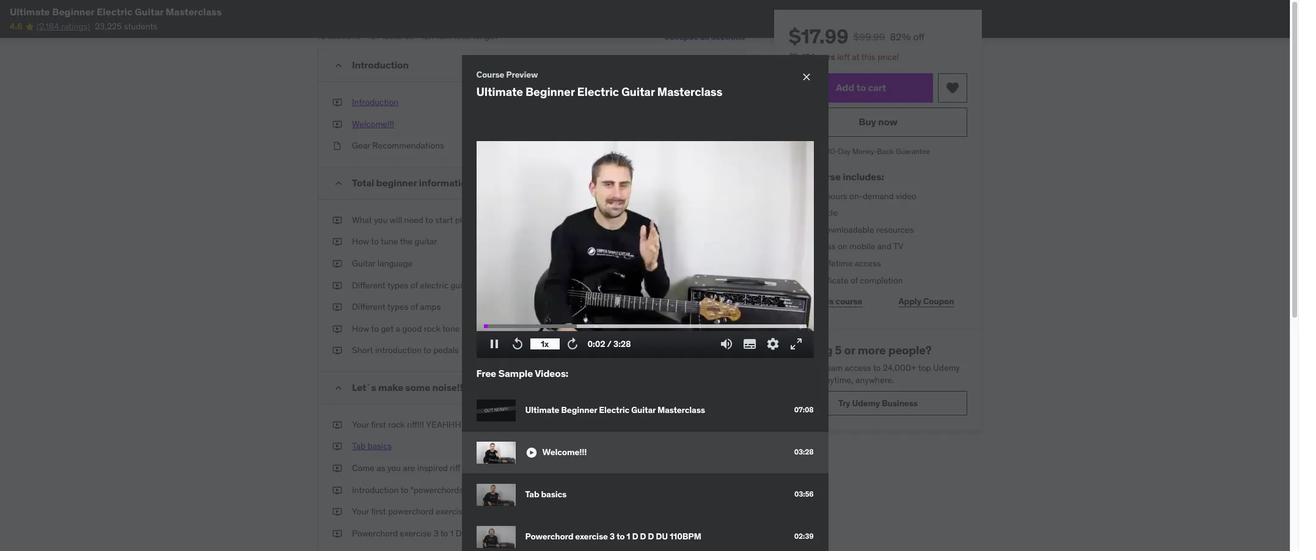 Task type: describe. For each thing, give the bounding box(es) containing it.
2 horizontal spatial 1
[[808, 207, 812, 218]]

3 for powerchord exercise 3 to 1 d d d du 110bpm
[[610, 531, 615, 542]]

amps
[[420, 301, 441, 312]]

first for rock
[[371, 419, 386, 430]]

left
[[837, 51, 850, 62]]

tab basics inside ultimate beginner electric guitar masterclass dialog
[[525, 489, 567, 500]]

sections inside dropdown button
[[711, 31, 745, 42]]

$17.99 $99.99 82% off
[[789, 24, 925, 49]]

this
[[789, 171, 808, 183]]

66 downloadable resources
[[808, 224, 914, 235]]

free sample videos:
[[476, 367, 568, 380]]

forward 5 seconds image
[[565, 337, 580, 352]]

students
[[124, 21, 157, 32]]

first for powerchord
[[371, 506, 386, 517]]

will
[[390, 214, 402, 225]]

different for different types of electric guitars
[[352, 280, 385, 291]]

10
[[317, 31, 326, 42]]

types for amps
[[387, 301, 408, 312]]

0 vertical spatial electric
[[97, 5, 133, 18]]

welcome!!! inside ultimate beginner electric guitar masterclass dialog
[[542, 447, 587, 458]]

let´s make some noise!!! button
[[352, 381, 730, 394]]

12.5 hours on-demand video
[[808, 190, 917, 201]]

0 vertical spatial masterclass
[[166, 5, 222, 18]]

04:02
[[707, 345, 730, 356]]

close modal image
[[800, 71, 812, 83]]

how to get a good rock tone
[[352, 323, 460, 334]]

business
[[882, 398, 918, 409]]

02:39
[[794, 532, 814, 541]]

total
[[352, 176, 374, 189]]

"powerchords"
[[410, 484, 466, 495]]

yeahhhh
[[426, 419, 467, 430]]

gear
[[352, 140, 370, 151]]

pedals
[[433, 345, 459, 356]]

gear recommendations
[[352, 140, 444, 151]]

get
[[381, 323, 394, 334]]

demand
[[863, 190, 894, 201]]

types for electric
[[387, 280, 408, 291]]

welcome!!! button
[[352, 118, 394, 130]]

04:46
[[707, 214, 730, 225]]

0 vertical spatial welcome!!!
[[352, 118, 394, 129]]

how for how to get a good rock tone
[[352, 323, 369, 334]]

1 • from the left
[[362, 31, 365, 42]]

0 horizontal spatial ultimate
[[10, 5, 50, 18]]

of for 14:41
[[410, 280, 418, 291]]

03:28
[[794, 448, 814, 457]]

49min
[[706, 177, 730, 188]]

0 vertical spatial beginner
[[52, 5, 94, 18]]

different for different types of amps
[[352, 301, 385, 312]]

introduction to "powerchords"
[[352, 484, 466, 495]]

1 article
[[808, 207, 838, 218]]

0 vertical spatial you
[[374, 214, 388, 225]]

collapse all sections
[[664, 31, 745, 42]]

short introduction to pedals
[[352, 345, 459, 356]]

07:28
[[707, 484, 730, 495]]

courses
[[789, 374, 819, 385]]

00:45
[[707, 140, 730, 151]]

let´s make some noise!!!
[[352, 381, 465, 393]]

1 for powerchord exercise 3 to 1 d d d du
[[450, 528, 454, 539]]

off
[[913, 31, 925, 43]]

your for your first powerchord exercise
[[352, 506, 369, 517]]

collapse all sections button
[[664, 24, 745, 49]]

people?
[[888, 343, 932, 358]]

(2,184
[[37, 21, 59, 32]]

apply
[[898, 296, 921, 307]]

to inside button
[[856, 81, 866, 93]]

powerchord exercise 3 to 1 d d d du 110bpm
[[525, 531, 701, 542]]

try
[[838, 398, 850, 409]]

hours for 12.5
[[826, 190, 847, 201]]

gift this course
[[802, 296, 862, 307]]

tab basics button
[[352, 441, 392, 453]]

82%
[[890, 31, 911, 43]]

what you will need to start playing electric guitar
[[352, 214, 537, 225]]

2 vertical spatial ultimate
[[525, 405, 559, 416]]

full
[[808, 258, 822, 269]]

3 for powerchord exercise 3 to 1 d d d du
[[433, 528, 438, 539]]

certificate of completion
[[808, 275, 903, 286]]

start
[[435, 214, 453, 225]]

3 introduction from the top
[[352, 484, 399, 495]]

mobile
[[849, 241, 875, 252]]

03:56
[[794, 490, 814, 499]]

powerchord
[[388, 506, 434, 517]]

guitar inside course preview ultimate beginner electric guitar masterclass
[[621, 84, 655, 99]]

07:31
[[709, 419, 730, 430]]

apply coupon
[[898, 296, 954, 307]]

0 vertical spatial electric
[[484, 214, 513, 225]]

day
[[838, 146, 851, 156]]

riff!!!
[[407, 419, 424, 430]]

subtitles image
[[742, 337, 757, 352]]

alarm image
[[789, 52, 799, 62]]

gift this course link
[[789, 289, 876, 314]]

what
[[352, 214, 372, 225]]

basics inside button
[[368, 441, 392, 452]]

0 horizontal spatial guitar
[[415, 236, 437, 247]]

or
[[844, 343, 855, 358]]

hours for 13
[[812, 51, 835, 62]]

1 horizontal spatial this
[[861, 51, 876, 62]]

small image for let´s make some noise!!!
[[332, 382, 345, 394]]

0 vertical spatial course
[[810, 171, 841, 183]]

xsmall image for 02:50
[[332, 463, 342, 475]]

access inside training 5 or more people? get your team access to 24,000+ top udemy courses anytime, anywhere.
[[845, 362, 871, 373]]

30-
[[826, 146, 838, 156]]

your first powerchord exercise
[[352, 506, 467, 517]]

need
[[404, 214, 423, 225]]

1 horizontal spatial lectures
[[669, 177, 699, 188]]

tab inside button
[[352, 441, 366, 452]]

0 vertical spatial lectures
[[383, 31, 413, 42]]

coupon
[[923, 296, 954, 307]]

your for your first rock riff!!! yeahhhh
[[352, 419, 369, 430]]

short
[[352, 345, 373, 356]]

0 horizontal spatial 07:08
[[707, 97, 730, 108]]

buy
[[859, 115, 876, 128]]

sample
[[498, 367, 533, 380]]

1 vertical spatial electric
[[420, 280, 448, 291]]

top
[[918, 362, 931, 373]]

2 vertical spatial masterclass
[[657, 405, 705, 416]]

30-day money-back guarantee
[[826, 146, 930, 156]]

add
[[836, 81, 854, 93]]

powerchord exercise 3 to 1 d d d du
[[352, 528, 492, 539]]

your first rock riff!!! yeahhhh
[[352, 419, 467, 430]]

lifetime
[[824, 258, 853, 269]]

ultimate beginner electric guitar masterclass dialog
[[462, 55, 828, 551]]

progress bar slider
[[484, 319, 806, 334]]

playing
[[455, 214, 482, 225]]

1 horizontal spatial guitar
[[515, 214, 537, 225]]

video
[[896, 190, 917, 201]]

settings image
[[765, 337, 780, 352]]

how for how to tune the guitar
[[352, 236, 369, 247]]

total beginner information
[[352, 176, 472, 189]]

training 5 or more people? get your team access to 24,000+ top udemy courses anytime, anywhere.
[[789, 343, 960, 385]]

1 vertical spatial you
[[387, 463, 401, 474]]

1 horizontal spatial rock
[[424, 323, 441, 334]]

information
[[419, 176, 472, 189]]

07:08 inside ultimate beginner electric guitar masterclass dialog
[[794, 405, 814, 415]]

anywhere.
[[855, 374, 894, 385]]

1 sections from the left
[[328, 31, 360, 42]]

beginner
[[376, 176, 417, 189]]

let´s
[[352, 381, 376, 393]]

of down full lifetime access
[[851, 275, 858, 286]]

a
[[396, 323, 400, 334]]

length
[[473, 31, 497, 42]]

0 horizontal spatial ultimate beginner electric guitar masterclass
[[10, 5, 222, 18]]

anytime,
[[821, 374, 853, 385]]

1 vertical spatial this
[[819, 296, 834, 307]]



Task type: locate. For each thing, give the bounding box(es) containing it.
videos:
[[535, 367, 568, 380]]

electric right playing
[[484, 214, 513, 225]]

0 horizontal spatial du
[[480, 528, 492, 539]]

lectures right 127 on the top left
[[383, 31, 413, 42]]

d
[[456, 528, 462, 539], [464, 528, 470, 539], [472, 528, 478, 539], [632, 531, 638, 542], [640, 531, 646, 542], [648, 531, 654, 542]]

0 vertical spatial this
[[861, 51, 876, 62]]

add to cart button
[[789, 73, 933, 102]]

access down or
[[845, 362, 871, 373]]

xsmall image
[[332, 140, 342, 152], [789, 190, 799, 202], [332, 214, 342, 226], [789, 224, 799, 236], [789, 241, 799, 253], [332, 258, 342, 270], [789, 258, 799, 270], [789, 275, 799, 287], [332, 280, 342, 292], [332, 301, 342, 313], [332, 441, 342, 453], [332, 484, 342, 496], [332, 506, 342, 518], [332, 528, 342, 540]]

0 vertical spatial udemy
[[933, 362, 960, 373]]

this right gift
[[819, 296, 834, 307]]

tab
[[352, 441, 366, 452], [525, 489, 539, 500]]

ultimate
[[10, 5, 50, 18], [476, 84, 523, 99], [525, 405, 559, 416]]

1 vertical spatial types
[[387, 301, 408, 312]]

12.5
[[808, 190, 824, 201]]

hours down "this course includes:"
[[826, 190, 847, 201]]

1 different from the top
[[352, 280, 385, 291]]

1 vertical spatial hours
[[826, 190, 847, 201]]

1 vertical spatial 07:08
[[794, 405, 814, 415]]

1 vertical spatial tab basics
[[525, 489, 567, 500]]

beginner down introduction dropdown button
[[525, 84, 575, 99]]

buy now button
[[789, 107, 967, 137]]

0 vertical spatial small image
[[332, 59, 345, 71]]

fullscreen image
[[789, 337, 803, 352]]

introduction for introduction dropdown button
[[352, 59, 409, 71]]

0 vertical spatial how
[[352, 236, 369, 247]]

10 sections • 127 lectures • 12h 16m total length
[[317, 31, 497, 42]]

how up short
[[352, 323, 369, 334]]

xsmall image for 05:20
[[332, 323, 342, 335]]

1 left '110bpm'
[[627, 531, 630, 542]]

xsmall image for 07:31
[[332, 419, 342, 431]]

hours right 13
[[812, 51, 835, 62]]

1 vertical spatial access
[[845, 362, 871, 373]]

3 inside ultimate beginner electric guitar masterclass dialog
[[610, 531, 615, 542]]

inspired
[[417, 463, 448, 474]]

7 lectures
[[663, 177, 699, 188]]

powerchord inside ultimate beginner electric guitar masterclass dialog
[[525, 531, 573, 542]]

rock left "riff!!!"
[[388, 419, 405, 430]]

access down mobile
[[855, 258, 881, 269]]

• left 12h 16m on the left of page
[[415, 31, 419, 42]]

introduction down 127 on the top left
[[352, 59, 409, 71]]

introduction down the as
[[352, 484, 399, 495]]

xsmall image for 04:02
[[332, 345, 342, 357]]

4.6
[[10, 21, 22, 32]]

du inside ultimate beginner electric guitar masterclass dialog
[[656, 531, 668, 542]]

1 horizontal spatial 07:08
[[794, 405, 814, 415]]

beginner
[[52, 5, 94, 18], [525, 84, 575, 99], [561, 405, 597, 416]]

tune
[[381, 236, 398, 247]]

1 left article
[[808, 207, 812, 218]]

ultimate down the course
[[476, 84, 523, 99]]

3
[[433, 528, 438, 539], [610, 531, 615, 542]]

free
[[476, 367, 496, 380]]

cart
[[868, 81, 886, 93]]

udemy
[[933, 362, 960, 373], [852, 398, 880, 409]]

0 vertical spatial access
[[855, 258, 881, 269]]

tab inside ultimate beginner electric guitar masterclass dialog
[[525, 489, 539, 500]]

1 vertical spatial lectures
[[669, 177, 699, 188]]

of for 06:46
[[410, 301, 418, 312]]

5
[[835, 343, 842, 358]]

1 horizontal spatial tab
[[525, 489, 539, 500]]

1 for powerchord exercise 3 to 1 d d d du 110bpm
[[627, 531, 630, 542]]

0 horizontal spatial lectures
[[383, 31, 413, 42]]

0:02 / 3:28
[[588, 338, 631, 349]]

first
[[371, 419, 386, 430], [371, 506, 386, 517]]

24,000+
[[883, 362, 916, 373]]

0 horizontal spatial 3
[[433, 528, 438, 539]]

7
[[663, 177, 667, 188]]

0 vertical spatial types
[[387, 280, 408, 291]]

at
[[852, 51, 860, 62]]

110bpm
[[670, 531, 701, 542]]

0 horizontal spatial powerchord
[[352, 528, 398, 539]]

different up get
[[352, 301, 385, 312]]

rock left tone
[[424, 323, 441, 334]]

0 vertical spatial first
[[371, 419, 386, 430]]

introduction up welcome!!! button
[[352, 97, 399, 108]]

0 vertical spatial basics
[[368, 441, 392, 452]]

2 horizontal spatial ultimate
[[525, 405, 559, 416]]

1 horizontal spatial du
[[656, 531, 668, 542]]

on-
[[849, 190, 863, 201]]

exercise inside ultimate beginner electric guitar masterclass dialog
[[575, 531, 608, 542]]

and
[[877, 241, 892, 252]]

2 vertical spatial introduction
[[352, 484, 399, 495]]

0 horizontal spatial udemy
[[852, 398, 880, 409]]

you left will
[[374, 214, 388, 225]]

66
[[808, 224, 819, 235]]

1 vertical spatial different
[[352, 301, 385, 312]]

1 vertical spatial introduction
[[352, 97, 399, 108]]

2 different from the top
[[352, 301, 385, 312]]

0 horizontal spatial tab
[[352, 441, 366, 452]]

1
[[808, 207, 812, 218], [450, 528, 454, 539], [627, 531, 630, 542]]

all
[[700, 31, 709, 42]]

this right the at
[[861, 51, 876, 62]]

full lifetime access
[[808, 258, 881, 269]]

0 horizontal spatial •
[[362, 31, 365, 42]]

1 vertical spatial masterclass
[[657, 84, 722, 99]]

types up different types of amps
[[387, 280, 408, 291]]

ultimate beginner electric guitar masterclass
[[10, 5, 222, 18], [525, 405, 705, 416]]

0 horizontal spatial welcome!!!
[[352, 118, 394, 129]]

tab basics
[[352, 441, 392, 452], [525, 489, 567, 500]]

udemy inside training 5 or more people? get your team access to 24,000+ top udemy courses anytime, anywhere.
[[933, 362, 960, 373]]

1 horizontal spatial preview
[[657, 97, 687, 108]]

mute image
[[719, 337, 734, 352]]

02:50
[[707, 463, 730, 474]]

0 horizontal spatial preview
[[506, 69, 538, 80]]

0 horizontal spatial 1
[[450, 528, 454, 539]]

1 first from the top
[[371, 419, 386, 430]]

lectures right 7
[[669, 177, 699, 188]]

access
[[855, 258, 881, 269], [845, 362, 871, 373]]

downloadable
[[821, 224, 874, 235]]

more
[[858, 343, 886, 358]]

1 vertical spatial electric
[[577, 84, 619, 99]]

tone
[[442, 323, 460, 334]]

0 vertical spatial introduction
[[352, 59, 409, 71]]

1 horizontal spatial 1
[[627, 531, 630, 542]]

1 vertical spatial course
[[836, 296, 862, 307]]

0 vertical spatial ultimate beginner electric guitar masterclass
[[10, 5, 222, 18]]

1 your from the top
[[352, 419, 369, 430]]

1 horizontal spatial welcome!!!
[[542, 447, 587, 458]]

1 horizontal spatial udemy
[[933, 362, 960, 373]]

different
[[352, 280, 385, 291], [352, 301, 385, 312]]

powerchord
[[352, 528, 398, 539], [525, 531, 573, 542]]

1 vertical spatial your
[[352, 506, 369, 517]]

introduction button
[[352, 59, 730, 71]]

price!
[[878, 51, 899, 62]]

team
[[823, 362, 843, 373]]

udemy right "try" on the right
[[852, 398, 880, 409]]

2 horizontal spatial exercise
[[575, 531, 608, 542]]

types up a
[[387, 301, 408, 312]]

add to cart
[[836, 81, 886, 93]]

different down guitar language
[[352, 280, 385, 291]]

0 vertical spatial different
[[352, 280, 385, 291]]

xsmall image for preview
[[332, 97, 342, 108]]

of
[[851, 275, 858, 286], [410, 280, 418, 291], [410, 301, 418, 312]]

electric inside course preview ultimate beginner electric guitar masterclass
[[577, 84, 619, 99]]

your
[[352, 419, 369, 430], [352, 506, 369, 517]]

1 vertical spatial udemy
[[852, 398, 880, 409]]

du for powerchord exercise 3 to 1 d d d du 110bpm
[[656, 531, 668, 542]]

small image for introduction
[[332, 59, 345, 71]]

your down come
[[352, 506, 369, 517]]

07:08 down courses
[[794, 405, 814, 415]]

1 vertical spatial guitar
[[415, 236, 437, 247]]

2 introduction from the top
[[352, 97, 399, 108]]

0 horizontal spatial sections
[[328, 31, 360, 42]]

of left amps
[[410, 301, 418, 312]]

1 vertical spatial how
[[352, 323, 369, 334]]

preview inside course preview ultimate beginner electric guitar masterclass
[[506, 69, 538, 80]]

2 first from the top
[[371, 506, 386, 517]]

first left powerchord
[[371, 506, 386, 517]]

udemy right 'top'
[[933, 362, 960, 373]]

come as you are inspired riff
[[352, 463, 460, 474]]

1 vertical spatial ultimate beginner electric guitar masterclass
[[525, 405, 705, 416]]

du
[[480, 528, 492, 539], [656, 531, 668, 542]]

2 vertical spatial small image
[[525, 446, 537, 459]]

introduction button
[[352, 97, 399, 108]]

1 vertical spatial basics
[[541, 489, 567, 500]]

udemy inside 'link'
[[852, 398, 880, 409]]

electric
[[484, 214, 513, 225], [420, 280, 448, 291]]

guitar right playing
[[515, 214, 537, 225]]

includes:
[[843, 171, 884, 183]]

1 vertical spatial ultimate
[[476, 84, 523, 99]]

1 horizontal spatial 3
[[610, 531, 615, 542]]

07:08 up 00:45
[[707, 97, 730, 108]]

1 introduction from the top
[[352, 59, 409, 71]]

1 vertical spatial preview
[[657, 97, 687, 108]]

0 vertical spatial ultimate
[[10, 5, 50, 18]]

1 down "powerchords"
[[450, 528, 454, 539]]

types
[[387, 280, 408, 291], [387, 301, 408, 312]]

0 vertical spatial tab
[[352, 441, 366, 452]]

electric up amps
[[420, 280, 448, 291]]

0 horizontal spatial rock
[[388, 419, 405, 430]]

guarantee
[[896, 146, 930, 156]]

1x button
[[530, 334, 559, 355]]

1 vertical spatial rock
[[388, 419, 405, 430]]

2 sections from the left
[[711, 31, 745, 42]]

course down certificate of completion
[[836, 296, 862, 307]]

0 horizontal spatial electric
[[420, 280, 448, 291]]

introduction for introduction button
[[352, 97, 399, 108]]

this
[[861, 51, 876, 62], [819, 296, 834, 307]]

beginner down let´s make some noise!!! dropdown button
[[561, 405, 597, 416]]

ultimate up 4.6
[[10, 5, 50, 18]]

0 horizontal spatial tab basics
[[352, 441, 392, 452]]

1 inside ultimate beginner electric guitar masterclass dialog
[[627, 531, 630, 542]]

1 horizontal spatial sections
[[711, 31, 745, 42]]

• left 127 on the top left
[[362, 31, 365, 42]]

0 vertical spatial rock
[[424, 323, 441, 334]]

powerchord for powerchord exercise 3 to 1 d d d du
[[352, 528, 398, 539]]

to inside training 5 or more people? get your team access to 24,000+ top udemy courses anytime, anywhere.
[[873, 362, 881, 373]]

0 vertical spatial tab basics
[[352, 441, 392, 452]]

small image
[[332, 59, 345, 71], [332, 382, 345, 394], [525, 446, 537, 459]]

of up different types of amps
[[410, 280, 418, 291]]

0 vertical spatial hours
[[812, 51, 835, 62]]

$99.99
[[853, 31, 885, 43]]

masterclass inside course preview ultimate beginner electric guitar masterclass
[[657, 84, 722, 99]]

05:20
[[707, 323, 730, 334]]

1 horizontal spatial powerchord
[[525, 531, 573, 542]]

electric
[[97, 5, 133, 18], [577, 84, 619, 99], [599, 405, 629, 416]]

money-
[[852, 146, 877, 156]]

0 vertical spatial guitar
[[515, 214, 537, 225]]

2 • from the left
[[415, 31, 419, 42]]

1 horizontal spatial electric
[[484, 214, 513, 225]]

1 vertical spatial beginner
[[525, 84, 575, 99]]

buy now
[[859, 115, 897, 128]]

1 how from the top
[[352, 236, 369, 247]]

to inside ultimate beginner electric guitar masterclass dialog
[[616, 531, 625, 542]]

1 horizontal spatial exercise
[[436, 506, 467, 517]]

exercise for powerchord exercise 3 to 1 d d d du
[[400, 528, 431, 539]]

hours
[[812, 51, 835, 62], [826, 190, 847, 201]]

xsmall image for 09:58
[[332, 236, 342, 248]]

ultimate inside course preview ultimate beginner electric guitar masterclass
[[476, 84, 523, 99]]

1 horizontal spatial tab basics
[[525, 489, 567, 500]]

2 your from the top
[[352, 506, 369, 517]]

small image
[[332, 177, 345, 189]]

to
[[856, 81, 866, 93], [425, 214, 433, 225], [371, 236, 379, 247], [371, 323, 379, 334], [424, 345, 431, 356], [873, 362, 881, 373], [401, 484, 408, 495], [440, 528, 448, 539], [616, 531, 625, 542]]

0 horizontal spatial this
[[819, 296, 834, 307]]

apply coupon button
[[885, 289, 967, 314]]

make
[[378, 381, 403, 393]]

different types of electric guitars
[[352, 280, 477, 291]]

13
[[801, 51, 810, 62]]

exercise for powerchord exercise 3 to 1 d d d du 110bpm
[[575, 531, 608, 542]]

ultimate down let´s make some noise!!! dropdown button
[[525, 405, 559, 416]]

0 horizontal spatial exercise
[[400, 528, 431, 539]]

2 how from the top
[[352, 323, 369, 334]]

guitar right the on the left
[[415, 236, 437, 247]]

sections right all on the right top of the page
[[711, 31, 745, 42]]

course up 12.5
[[810, 171, 841, 183]]

first up "tab basics" button
[[371, 419, 386, 430]]

riff
[[450, 463, 460, 474]]

0 vertical spatial 07:08
[[707, 97, 730, 108]]

rewind 5 seconds image
[[510, 337, 525, 352]]

your up "tab basics" button
[[352, 419, 369, 430]]

powerchord for powerchord exercise 3 to 1 d d d du 110bpm
[[525, 531, 573, 542]]

how down what
[[352, 236, 369, 247]]

0 horizontal spatial basics
[[368, 441, 392, 452]]

sections right the 10
[[328, 31, 360, 42]]

good
[[402, 323, 422, 334]]

xsmall image
[[332, 97, 342, 108], [332, 118, 342, 130], [789, 207, 799, 219], [332, 236, 342, 248], [332, 323, 342, 335], [332, 345, 342, 357], [332, 419, 342, 431], [332, 463, 342, 475]]

1 vertical spatial tab
[[525, 489, 539, 500]]

collapse
[[664, 31, 698, 42]]

du for powerchord exercise 3 to 1 d d d du
[[480, 528, 492, 539]]

0 vertical spatial preview
[[506, 69, 538, 80]]

beginner inside course preview ultimate beginner electric guitar masterclass
[[525, 84, 575, 99]]

training
[[789, 343, 833, 358]]

ultimate beginner electric guitar masterclass inside dialog
[[525, 405, 705, 416]]

1 vertical spatial first
[[371, 506, 386, 517]]

basics inside ultimate beginner electric guitar masterclass dialog
[[541, 489, 567, 500]]

get
[[789, 362, 803, 373]]

1 vertical spatial welcome!!!
[[542, 447, 587, 458]]

introduction inside dropdown button
[[352, 59, 409, 71]]

2 vertical spatial electric
[[599, 405, 629, 416]]

you right the as
[[387, 463, 401, 474]]

resources
[[876, 224, 914, 235]]

beginner up ratings)
[[52, 5, 94, 18]]

1 types from the top
[[387, 280, 408, 291]]

access
[[808, 241, 836, 252]]

1 horizontal spatial basics
[[541, 489, 567, 500]]

pause image
[[487, 337, 501, 352]]

tv
[[893, 241, 903, 252]]

noise!!!
[[432, 381, 465, 393]]

welcome!!!
[[352, 118, 394, 129], [542, 447, 587, 458]]

2 types from the top
[[387, 301, 408, 312]]

add to wishlist image
[[945, 80, 960, 95]]

1 vertical spatial small image
[[332, 382, 345, 394]]

2 vertical spatial beginner
[[561, 405, 597, 416]]



Task type: vqa. For each thing, say whether or not it's contained in the screenshot.
delete within 7. CREATE A DICTIONARY WITH THE KEY BEING NAMES AND VALUES BEING AGES AND THEN DELETE THE SECOND KEY/VALUE PAIR.
no



